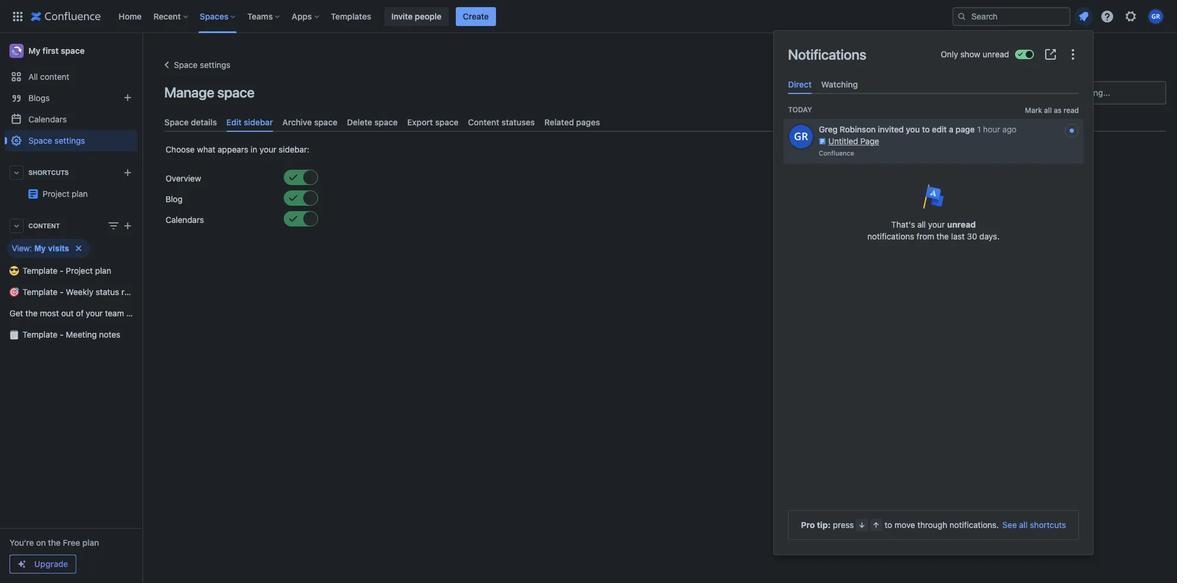 Task type: describe. For each thing, give the bounding box(es) containing it.
teams
[[247, 11, 273, 21]]

pages
[[576, 117, 600, 127]]

1 horizontal spatial project plan
[[137, 184, 183, 194]]

space for delete space
[[375, 117, 398, 127]]

30
[[967, 231, 978, 241]]

tab list containing space details
[[160, 112, 1172, 132]]

space details
[[164, 117, 217, 127]]

1 vertical spatial calendars
[[166, 215, 204, 225]]

first
[[43, 46, 59, 56]]

template - project plan image
[[28, 189, 38, 199]]

recent button
[[150, 7, 193, 26]]

change view image
[[106, 219, 121, 233]]

details
[[191, 117, 217, 127]]

overview
[[166, 173, 201, 183]]

the inside the that's all your unread notifications from the last 30 days.
[[937, 231, 949, 241]]

small image for blog
[[304, 194, 313, 203]]

shortcuts
[[1030, 520, 1067, 530]]

plan down shortcuts dropdown button
[[72, 189, 88, 199]]

upgrade
[[34, 559, 68, 569]]

all for see
[[1020, 520, 1028, 530]]

my first space link
[[5, 39, 137, 63]]

related pages
[[545, 117, 600, 127]]

settings inside space element
[[54, 135, 85, 146]]

space settings link inside space element
[[5, 130, 137, 151]]

add shortcut image
[[121, 166, 135, 180]]

only show unread
[[941, 49, 1010, 59]]

template - meeting notes link
[[5, 324, 137, 345]]

only
[[941, 49, 959, 59]]

team
[[105, 308, 124, 318]]

your inside the that's all your unread notifications from the last 30 days.
[[929, 220, 945, 230]]

content statuses link
[[463, 112, 540, 132]]

view:
[[12, 244, 32, 253]]

template - project plan link
[[5, 260, 137, 282]]

direct
[[788, 79, 812, 89]]

view: my visits
[[12, 244, 69, 253]]

small image for blog
[[289, 194, 298, 203]]

archive
[[283, 117, 312, 127]]

open notifications in a new tab image
[[1044, 47, 1058, 62]]

template for template - meeting notes
[[22, 329, 58, 340]]

blogs link
[[5, 88, 137, 109]]

visits
[[48, 244, 69, 253]]

delete space
[[347, 117, 398, 127]]

apps
[[292, 11, 312, 21]]

- for weekly
[[60, 287, 64, 297]]

arrow down image
[[858, 520, 867, 530]]

get the most out of your team space
[[9, 308, 149, 318]]

that's all your unread notifications from the last 30 days.
[[868, 220, 1000, 241]]

statuses
[[502, 117, 535, 127]]

- for project
[[60, 266, 64, 276]]

to inside "notifications" dialog
[[885, 520, 893, 530]]

recent
[[154, 11, 181, 21]]

notifications dialog
[[774, 31, 1094, 555]]

manage
[[164, 84, 214, 101]]

space element
[[0, 33, 183, 583]]

related
[[545, 117, 574, 127]]

invite people button
[[384, 7, 449, 26]]

in
[[251, 144, 257, 154]]

template - project plan
[[22, 266, 111, 276]]

appswitcher icon image
[[11, 9, 25, 23]]

global element
[[7, 0, 950, 33]]

templates
[[331, 11, 371, 21]]

all content
[[28, 72, 69, 82]]

export space
[[407, 117, 459, 127]]

settings icon image
[[1124, 9, 1139, 23]]

all
[[28, 72, 38, 82]]

all for mark
[[1045, 106, 1052, 115]]

export space link
[[403, 112, 463, 132]]

watching
[[822, 79, 858, 89]]

upgrade button
[[10, 555, 76, 573]]

teams button
[[244, 7, 285, 26]]

to move through notifications.
[[885, 520, 999, 530]]

spaces button
[[196, 7, 240, 26]]

you're
[[9, 538, 34, 548]]

that's
[[892, 220, 916, 230]]

unread inside the that's all your unread notifications from the last 30 days.
[[948, 220, 976, 230]]

appears
[[218, 144, 248, 154]]

0 vertical spatial unread
[[983, 49, 1010, 59]]

pro tip: press
[[801, 520, 854, 530]]

get the most out of your team space link
[[5, 303, 149, 324]]

sidebar:
[[279, 144, 310, 154]]

small image for overview
[[304, 173, 313, 182]]

content statuses
[[468, 117, 535, 127]]

create
[[463, 11, 489, 21]]

invite people
[[391, 11, 442, 21]]

1 vertical spatial my
[[34, 244, 46, 253]]

content button
[[5, 215, 137, 237]]

all for that's
[[918, 220, 926, 230]]

premium image
[[17, 560, 27, 569]]

see
[[1003, 520, 1017, 530]]

archive space link
[[278, 112, 342, 132]]

your inside space element
[[86, 308, 103, 318]]

Search field
[[953, 7, 1071, 26]]

home
[[119, 11, 142, 21]]

people
[[415, 11, 442, 21]]

small image for calendars
[[304, 214, 313, 224]]

see all shortcuts button
[[1003, 519, 1067, 531]]

jump to setting...
[[1044, 88, 1111, 98]]

all content link
[[5, 66, 137, 88]]

0 horizontal spatial project plan
[[43, 189, 88, 199]]

see all shortcuts
[[1003, 520, 1067, 530]]



Task type: vqa. For each thing, say whether or not it's contained in the screenshot.
CARDS icon on the top right of the page
no



Task type: locate. For each thing, give the bounding box(es) containing it.
0 vertical spatial settings
[[200, 60, 231, 70]]

1 horizontal spatial content
[[468, 117, 500, 127]]

space down report
[[126, 308, 149, 318]]

template for template - project plan
[[22, 266, 58, 276]]

free
[[63, 538, 80, 548]]

-
[[60, 266, 64, 276], [60, 287, 64, 297], [60, 329, 64, 340]]

edit
[[226, 117, 242, 127]]

space settings link up manage
[[160, 58, 231, 72]]

notifications.
[[950, 520, 999, 530]]

3 template from the top
[[22, 329, 58, 340]]

banner
[[0, 0, 1178, 33]]

read
[[1064, 106, 1079, 115]]

0 vertical spatial content
[[468, 117, 500, 127]]

archive space
[[283, 117, 338, 127]]

:dart: image
[[9, 287, 19, 297], [9, 287, 19, 297]]

calendars down blogs
[[28, 114, 67, 124]]

3 - from the top
[[60, 329, 64, 340]]

meeting
[[66, 329, 97, 340]]

to right arrow up image
[[885, 520, 893, 530]]

0 horizontal spatial calendars
[[28, 114, 67, 124]]

out
[[61, 308, 74, 318]]

- left meeting
[[60, 329, 64, 340]]

notes
[[99, 329, 120, 340]]

2 template from the top
[[22, 287, 58, 297]]

the
[[937, 231, 949, 241], [25, 308, 38, 318], [48, 538, 61, 548]]

2 vertical spatial template
[[22, 329, 58, 340]]

template down most
[[22, 329, 58, 340]]

show
[[961, 49, 981, 59]]

plan up blog
[[167, 184, 183, 194]]

2 - from the top
[[60, 287, 64, 297]]

unread up last
[[948, 220, 976, 230]]

content for content
[[28, 222, 60, 229]]

pro
[[801, 520, 815, 530]]

0 vertical spatial to
[[1067, 88, 1075, 98]]

- for meeting
[[60, 329, 64, 340]]

project plan up blog
[[137, 184, 183, 194]]

0 vertical spatial all
[[1045, 106, 1052, 115]]

1 vertical spatial space settings link
[[5, 130, 137, 151]]

template for template - weekly status report
[[22, 287, 58, 297]]

0 vertical spatial space
[[174, 60, 198, 70]]

space right archive
[[314, 117, 338, 127]]

my right view: in the left of the page
[[34, 244, 46, 253]]

delete space link
[[342, 112, 403, 132]]

1 vertical spatial the
[[25, 308, 38, 318]]

0 horizontal spatial to
[[885, 520, 893, 530]]

space up the shortcuts
[[28, 135, 52, 146]]

2 horizontal spatial all
[[1045, 106, 1052, 115]]

space settings link up shortcuts dropdown button
[[5, 130, 137, 151]]

your right the of
[[86, 308, 103, 318]]

arrow up image
[[872, 520, 881, 530]]

my left "first" at the top left of the page
[[28, 46, 40, 56]]

content
[[40, 72, 69, 82]]

- down the visits
[[60, 266, 64, 276]]

home link
[[115, 7, 145, 26]]

all up from at the top of the page
[[918, 220, 926, 230]]

2 vertical spatial the
[[48, 538, 61, 548]]

0 vertical spatial template
[[22, 266, 58, 276]]

space settings up the manage space at left
[[174, 60, 231, 70]]

space
[[174, 60, 198, 70], [164, 117, 189, 127], [28, 135, 52, 146]]

all left as
[[1045, 106, 1052, 115]]

space settings down calendars link
[[28, 135, 85, 146]]

create a blog image
[[121, 90, 135, 105]]

1 vertical spatial -
[[60, 287, 64, 297]]

:notepad_spiral: image
[[9, 330, 19, 340], [9, 330, 19, 340]]

blogs
[[28, 93, 50, 103]]

2 vertical spatial all
[[1020, 520, 1028, 530]]

move
[[895, 520, 916, 530]]

:sunglasses: image
[[9, 266, 19, 276]]

the right on
[[48, 538, 61, 548]]

space right export
[[435, 117, 459, 127]]

mark all as read button
[[1025, 105, 1079, 115]]

template inside 'template - project plan' link
[[22, 266, 58, 276]]

calendars down blog
[[166, 215, 204, 225]]

days.
[[980, 231, 1000, 241]]

1 horizontal spatial space settings link
[[160, 58, 231, 72]]

space settings inside space element
[[28, 135, 85, 146]]

1 vertical spatial unread
[[948, 220, 976, 230]]

0 vertical spatial space settings
[[174, 60, 231, 70]]

project plan link down shortcuts dropdown button
[[43, 189, 88, 199]]

tab list
[[784, 75, 1084, 94], [160, 112, 1172, 132]]

my
[[28, 46, 40, 56], [34, 244, 46, 253]]

:sunglasses: image
[[9, 266, 19, 276]]

most
[[40, 308, 59, 318]]

1 vertical spatial small image
[[289, 214, 298, 224]]

template - weekly status report link
[[5, 282, 145, 303]]

settings up the manage space at left
[[200, 60, 231, 70]]

settings down calendars link
[[54, 135, 85, 146]]

0 horizontal spatial unread
[[948, 220, 976, 230]]

weekly
[[66, 287, 93, 297]]

invite
[[391, 11, 413, 21]]

plan
[[167, 184, 183, 194], [72, 189, 88, 199], [95, 266, 111, 276], [82, 538, 99, 548]]

0 vertical spatial small image
[[289, 194, 298, 203]]

0 horizontal spatial space settings link
[[5, 130, 137, 151]]

mark all as read
[[1025, 106, 1079, 115]]

small image
[[289, 173, 298, 182], [304, 173, 313, 182], [304, 194, 313, 203], [304, 214, 313, 224]]

mark
[[1025, 106, 1043, 115]]

to right jump
[[1067, 88, 1075, 98]]

1 vertical spatial your
[[929, 220, 945, 230]]

plan right free
[[82, 538, 99, 548]]

0 horizontal spatial your
[[86, 308, 103, 318]]

content inside dropdown button
[[28, 222, 60, 229]]

space right "first" at the top left of the page
[[61, 46, 85, 56]]

space up manage
[[174, 60, 198, 70]]

template inside template - weekly status report link
[[22, 287, 58, 297]]

apps button
[[288, 7, 324, 26]]

space up edit
[[217, 84, 255, 101]]

space settings link
[[160, 58, 231, 72], [5, 130, 137, 151]]

greg robinson image
[[790, 125, 813, 149]]

calendars
[[28, 114, 67, 124], [166, 215, 204, 225]]

confluence image
[[31, 9, 101, 23], [31, 9, 101, 23]]

0 vertical spatial space settings link
[[160, 58, 231, 72]]

notification icon image
[[1077, 9, 1091, 23]]

through
[[918, 520, 948, 530]]

choose
[[166, 144, 195, 154]]

search image
[[958, 12, 967, 21]]

your
[[260, 144, 277, 154], [929, 220, 945, 230], [86, 308, 103, 318]]

notifications
[[788, 46, 867, 63]]

you're on the free plan
[[9, 538, 99, 548]]

setting...
[[1077, 88, 1111, 98]]

space settings
[[174, 60, 231, 70], [28, 135, 85, 146]]

2 horizontal spatial the
[[937, 231, 949, 241]]

content up view: my visits
[[28, 222, 60, 229]]

0 vertical spatial tab list
[[784, 75, 1084, 94]]

0 vertical spatial -
[[60, 266, 64, 276]]

create link
[[456, 7, 496, 26]]

help icon image
[[1101, 9, 1115, 23]]

1 horizontal spatial all
[[1020, 520, 1028, 530]]

1 vertical spatial space
[[164, 117, 189, 127]]

plan inside 'template - project plan' link
[[95, 266, 111, 276]]

1 horizontal spatial your
[[260, 144, 277, 154]]

template - weekly status report
[[22, 287, 145, 297]]

tab list containing direct
[[784, 75, 1084, 94]]

2 horizontal spatial your
[[929, 220, 945, 230]]

small image
[[289, 194, 298, 203], [289, 214, 298, 224]]

1 horizontal spatial unread
[[983, 49, 1010, 59]]

0 horizontal spatial the
[[25, 308, 38, 318]]

your up from at the top of the page
[[929, 220, 945, 230]]

1 horizontal spatial to
[[1067, 88, 1075, 98]]

clear view image
[[72, 241, 86, 256]]

banner containing home
[[0, 0, 1178, 33]]

plan up status
[[95, 266, 111, 276]]

0 vertical spatial the
[[937, 231, 949, 241]]

0 vertical spatial my
[[28, 46, 40, 56]]

1 horizontal spatial calendars
[[166, 215, 204, 225]]

space for export space
[[435, 117, 459, 127]]

edit sidebar
[[226, 117, 273, 127]]

all right see
[[1020, 520, 1028, 530]]

2 small image from the top
[[289, 214, 298, 224]]

project plan link
[[5, 183, 183, 205], [43, 189, 88, 199]]

1 vertical spatial content
[[28, 222, 60, 229]]

1 template from the top
[[22, 266, 58, 276]]

0 horizontal spatial space settings
[[28, 135, 85, 146]]

1 horizontal spatial space settings
[[174, 60, 231, 70]]

space left the details
[[164, 117, 189, 127]]

tip:
[[817, 520, 831, 530]]

1 small image from the top
[[289, 194, 298, 203]]

project plan
[[137, 184, 183, 194], [43, 189, 88, 199]]

space
[[61, 46, 85, 56], [217, 84, 255, 101], [314, 117, 338, 127], [375, 117, 398, 127], [435, 117, 459, 127], [126, 308, 149, 318]]

last
[[952, 231, 965, 241]]

content for content statuses
[[468, 117, 500, 127]]

blog
[[166, 194, 183, 204]]

delete
[[347, 117, 372, 127]]

space for manage space
[[217, 84, 255, 101]]

edit sidebar link
[[222, 112, 278, 132]]

template
[[22, 266, 58, 276], [22, 287, 58, 297], [22, 329, 58, 340]]

the left last
[[937, 231, 949, 241]]

1 vertical spatial all
[[918, 220, 926, 230]]

templates link
[[327, 7, 375, 26]]

as
[[1054, 106, 1062, 115]]

space for archive space
[[314, 117, 338, 127]]

space details link
[[160, 112, 222, 132]]

related pages link
[[540, 112, 605, 132]]

unread
[[983, 49, 1010, 59], [948, 220, 976, 230]]

1 vertical spatial to
[[885, 520, 893, 530]]

- left weekly
[[60, 287, 64, 297]]

today
[[788, 105, 813, 114]]

more image
[[1066, 47, 1081, 62]]

project plan down shortcuts dropdown button
[[43, 189, 88, 199]]

2 vertical spatial space
[[28, 135, 52, 146]]

template up most
[[22, 287, 58, 297]]

1 horizontal spatial the
[[48, 538, 61, 548]]

1 horizontal spatial settings
[[200, 60, 231, 70]]

2 vertical spatial your
[[86, 308, 103, 318]]

1 vertical spatial settings
[[54, 135, 85, 146]]

unread right show
[[983, 49, 1010, 59]]

content left statuses
[[468, 117, 500, 127]]

tab list inside "notifications" dialog
[[784, 75, 1084, 94]]

1 vertical spatial template
[[22, 287, 58, 297]]

project plan link up change view icon on the top
[[5, 183, 183, 205]]

collapse sidebar image
[[129, 39, 155, 63]]

1 vertical spatial tab list
[[160, 112, 1172, 132]]

0 vertical spatial calendars
[[28, 114, 67, 124]]

template - meeting notes
[[22, 329, 120, 340]]

calendars inside space element
[[28, 114, 67, 124]]

template down view: my visits
[[22, 266, 58, 276]]

0 vertical spatial your
[[260, 144, 277, 154]]

1 - from the top
[[60, 266, 64, 276]]

content
[[468, 117, 500, 127], [28, 222, 60, 229]]

small image for calendars
[[289, 214, 298, 224]]

press
[[833, 520, 854, 530]]

status
[[96, 287, 119, 297]]

spaces
[[200, 11, 229, 21]]

sidebar
[[244, 117, 273, 127]]

all inside the that's all your unread notifications from the last 30 days.
[[918, 220, 926, 230]]

notifications
[[868, 231, 915, 241]]

0 horizontal spatial settings
[[54, 135, 85, 146]]

manage space
[[164, 84, 255, 101]]

shortcuts
[[28, 169, 69, 176]]

export
[[407, 117, 433, 127]]

2 vertical spatial -
[[60, 329, 64, 340]]

create a page image
[[121, 219, 135, 233]]

from
[[917, 231, 935, 241]]

0 horizontal spatial all
[[918, 220, 926, 230]]

space right delete
[[375, 117, 398, 127]]

on
[[36, 538, 46, 548]]

1 vertical spatial space settings
[[28, 135, 85, 146]]

the right get
[[25, 308, 38, 318]]

your right in
[[260, 144, 277, 154]]

0 horizontal spatial content
[[28, 222, 60, 229]]



